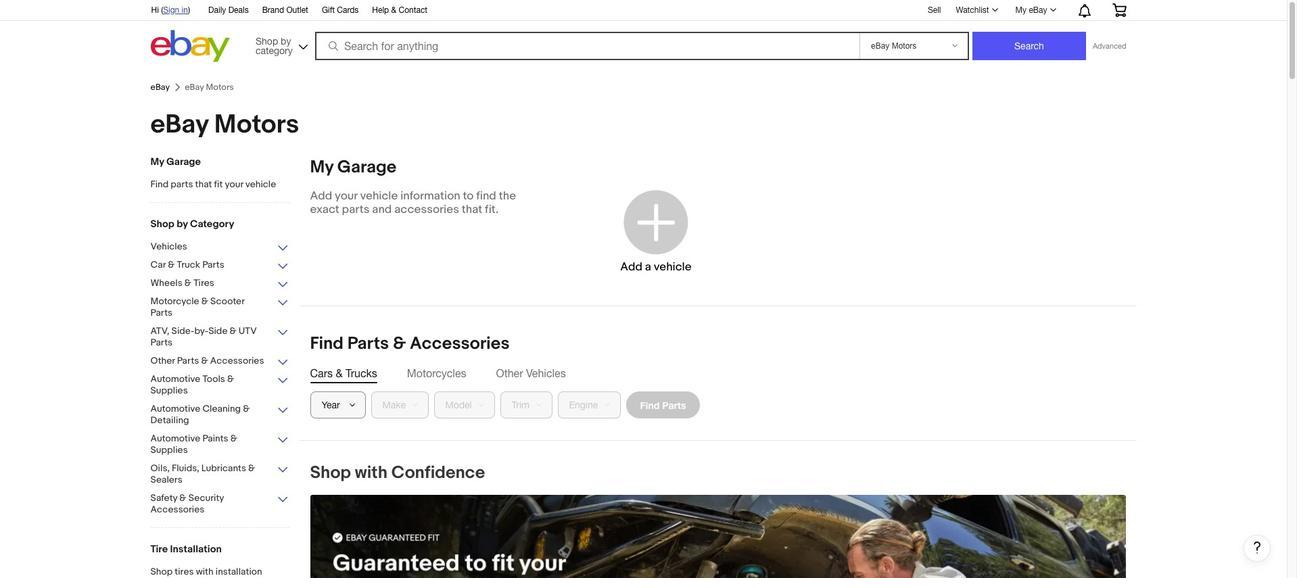 Task type: describe. For each thing, give the bounding box(es) containing it.
add a vehicle
[[621, 260, 692, 274]]

your shopping cart image
[[1112, 3, 1128, 17]]

to
[[463, 189, 474, 203]]

truck
[[177, 259, 200, 271]]

sell
[[928, 5, 942, 15]]

0 horizontal spatial my garage
[[151, 156, 201, 168]]

oils, fluids, lubricants & sealers button
[[151, 463, 289, 487]]

& inside account navigation
[[392, 5, 397, 15]]

none text field inside ebay motors main content
[[310, 495, 1126, 579]]

my inside account navigation
[[1016, 5, 1027, 15]]

help
[[372, 5, 389, 15]]

shop by category
[[151, 218, 234, 231]]

gift cards link
[[322, 3, 359, 18]]

information
[[401, 189, 461, 203]]

car & truck parts button
[[151, 259, 289, 272]]

watchlist link
[[949, 2, 1005, 18]]

motorcycle & scooter parts button
[[151, 296, 289, 320]]

a
[[645, 260, 652, 274]]

1 vertical spatial with
[[196, 566, 214, 578]]

find for find parts
[[640, 400, 660, 411]]

shop with confidence
[[310, 463, 485, 484]]

shop by category button
[[250, 30, 311, 59]]

cleaning
[[203, 403, 241, 415]]

fluids,
[[172, 463, 199, 474]]

parts inside button
[[663, 400, 686, 411]]

Search for anything text field
[[317, 33, 857, 59]]

1 horizontal spatial garage
[[338, 157, 397, 178]]

0 horizontal spatial that
[[195, 179, 212, 190]]

shop by category banner
[[144, 0, 1137, 66]]

ebay for ebay
[[151, 82, 170, 93]]

1 horizontal spatial other
[[496, 367, 523, 380]]

add a vehicle image
[[621, 186, 692, 257]]

sign in link
[[163, 5, 188, 15]]

side-
[[172, 325, 195, 337]]

1 supplies from the top
[[151, 385, 188, 397]]

cards
[[337, 5, 359, 15]]

by for category
[[177, 218, 188, 231]]

shop by category
[[256, 36, 293, 56]]

)
[[188, 5, 190, 15]]

brand outlet
[[262, 5, 309, 15]]

ebay motors main content
[[140, 76, 1272, 579]]

find parts button
[[626, 392, 701, 419]]

find parts that fit your vehicle link
[[151, 179, 289, 192]]

confidence
[[392, 463, 485, 484]]

ebay link
[[151, 82, 170, 93]]

atv, side-by-side & utv parts button
[[151, 325, 289, 350]]

motorcycle
[[151, 296, 199, 307]]

oils,
[[151, 463, 170, 474]]

vehicles inside tab list
[[526, 367, 566, 380]]

find parts that fit your vehicle
[[151, 179, 276, 190]]

hi
[[151, 5, 159, 15]]

find
[[477, 189, 497, 203]]

car
[[151, 259, 166, 271]]

automotive tools & supplies button
[[151, 374, 289, 398]]

utv
[[239, 325, 257, 337]]

1 horizontal spatial with
[[355, 463, 388, 484]]

hi ( sign in )
[[151, 5, 190, 15]]

sell link
[[922, 5, 948, 15]]

shop tires with installation link
[[151, 566, 289, 579]]

motors
[[214, 109, 299, 141]]

add for add your vehicle information to find the exact parts and accessories that fit.
[[310, 189, 332, 203]]

(
[[161, 5, 163, 15]]

atv,
[[151, 325, 169, 337]]

vehicles button
[[151, 241, 289, 254]]

your inside 'add your vehicle information to find the exact parts and accessories that fit.'
[[335, 189, 358, 203]]

0 vertical spatial parts
[[171, 179, 193, 190]]

account navigation
[[144, 0, 1137, 21]]

the
[[499, 189, 516, 203]]

wheels
[[151, 277, 183, 289]]

wheels & tires button
[[151, 277, 289, 290]]

by for category
[[281, 36, 291, 46]]

brand
[[262, 5, 284, 15]]

vehicle for add a vehicle
[[654, 260, 692, 274]]

other inside vehicles car & truck parts wheels & tires motorcycle & scooter parts atv, side-by-side & utv parts other parts & accessories automotive tools & supplies automotive cleaning & detailing automotive paints & supplies oils, fluids, lubricants & sealers safety & security accessories
[[151, 355, 175, 367]]

tab list inside ebay motors main content
[[310, 366, 1126, 381]]

none submit inside shop by category banner
[[973, 32, 1087, 60]]

2 supplies from the top
[[151, 445, 188, 456]]

shop for shop by category
[[256, 36, 278, 46]]

safety & security accessories button
[[151, 493, 289, 517]]

daily deals
[[208, 5, 249, 15]]

my ebay
[[1016, 5, 1048, 15]]

motorcycles
[[407, 367, 467, 380]]

trucks
[[346, 367, 377, 380]]

outlet
[[287, 5, 309, 15]]

tools
[[203, 374, 225, 385]]

gift
[[322, 5, 335, 15]]

vehicle for add your vehicle information to find the exact parts and accessories that fit.
[[360, 189, 398, 203]]

help & contact
[[372, 5, 428, 15]]

tire
[[151, 543, 168, 556]]

parts inside 'add your vehicle information to find the exact parts and accessories that fit.'
[[342, 203, 370, 217]]

shop tires with installation
[[151, 566, 262, 578]]

tires
[[194, 277, 214, 289]]



Task type: locate. For each thing, give the bounding box(es) containing it.
your right fit in the left top of the page
[[225, 179, 243, 190]]

1 vertical spatial by
[[177, 218, 188, 231]]

0 vertical spatial by
[[281, 36, 291, 46]]

by down brand outlet link
[[281, 36, 291, 46]]

1 vertical spatial add
[[621, 260, 643, 274]]

2 vertical spatial accessories
[[151, 504, 205, 516]]

my ebay link
[[1009, 2, 1063, 18]]

add your vehicle information to find the exact parts and accessories that fit.
[[310, 189, 516, 217]]

my up the find parts that fit your vehicle
[[151, 156, 164, 168]]

1 vertical spatial that
[[462, 203, 483, 217]]

sealers
[[151, 474, 183, 486]]

ebay motors
[[151, 109, 299, 141]]

installation
[[170, 543, 222, 556]]

by
[[281, 36, 291, 46], [177, 218, 188, 231]]

1 horizontal spatial add
[[621, 260, 643, 274]]

detailing
[[151, 415, 189, 426]]

by-
[[195, 325, 209, 337]]

0 vertical spatial with
[[355, 463, 388, 484]]

by left category
[[177, 218, 188, 231]]

your
[[225, 179, 243, 190], [335, 189, 358, 203]]

scooter
[[210, 296, 245, 307]]

1 horizontal spatial vehicle
[[360, 189, 398, 203]]

accessories down atv, side-by-side & utv parts dropdown button
[[210, 355, 264, 367]]

vehicles car & truck parts wheels & tires motorcycle & scooter parts atv, side-by-side & utv parts other parts & accessories automotive tools & supplies automotive cleaning & detailing automotive paints & supplies oils, fluids, lubricants & sealers safety & security accessories
[[151, 241, 264, 516]]

1 automotive from the top
[[151, 374, 201, 385]]

supplies up the detailing
[[151, 385, 188, 397]]

1 horizontal spatial that
[[462, 203, 483, 217]]

1 horizontal spatial your
[[335, 189, 358, 203]]

supplies up oils,
[[151, 445, 188, 456]]

None submit
[[973, 32, 1087, 60]]

1 vertical spatial ebay
[[151, 82, 170, 93]]

my garage
[[151, 156, 201, 168], [310, 157, 397, 178]]

0 horizontal spatial add
[[310, 189, 332, 203]]

automotive
[[151, 374, 201, 385], [151, 403, 201, 415], [151, 433, 201, 445]]

2 vertical spatial ebay
[[151, 109, 209, 141]]

gift cards
[[322, 5, 359, 15]]

find
[[151, 179, 169, 190], [310, 334, 344, 355], [640, 400, 660, 411]]

contact
[[399, 5, 428, 15]]

1 horizontal spatial my garage
[[310, 157, 397, 178]]

1 vertical spatial automotive
[[151, 403, 201, 415]]

0 vertical spatial that
[[195, 179, 212, 190]]

add left a
[[621, 260, 643, 274]]

automotive left the tools
[[151, 374, 201, 385]]

vehicle inside 'add your vehicle information to find the exact parts and accessories that fit.'
[[360, 189, 398, 203]]

my garage up the find parts that fit your vehicle
[[151, 156, 201, 168]]

vehicle inside button
[[654, 260, 692, 274]]

that
[[195, 179, 212, 190], [462, 203, 483, 217]]

with right tires
[[196, 566, 214, 578]]

shop for shop with confidence
[[310, 463, 351, 484]]

0 vertical spatial vehicles
[[151, 241, 187, 252]]

my
[[1016, 5, 1027, 15], [151, 156, 164, 168], [310, 157, 334, 178]]

1 vertical spatial other
[[496, 367, 523, 380]]

0 horizontal spatial your
[[225, 179, 243, 190]]

and
[[372, 203, 392, 217]]

2 vertical spatial automotive
[[151, 433, 201, 445]]

0 horizontal spatial garage
[[166, 156, 201, 168]]

sign
[[163, 5, 180, 15]]

2 horizontal spatial accessories
[[410, 334, 510, 355]]

0 vertical spatial supplies
[[151, 385, 188, 397]]

0 horizontal spatial other
[[151, 355, 175, 367]]

lubricants
[[202, 463, 246, 474]]

add inside 'add your vehicle information to find the exact parts and accessories that fit.'
[[310, 189, 332, 203]]

daily deals link
[[208, 3, 249, 18]]

0 vertical spatial ebay
[[1030, 5, 1048, 15]]

2 vertical spatial find
[[640, 400, 660, 411]]

that inside 'add your vehicle information to find the exact parts and accessories that fit.'
[[462, 203, 483, 217]]

ebay inside account navigation
[[1030, 5, 1048, 15]]

shop
[[256, 36, 278, 46], [151, 218, 174, 231], [310, 463, 351, 484], [151, 566, 173, 578]]

security
[[189, 493, 224, 504]]

0 horizontal spatial vehicles
[[151, 241, 187, 252]]

other parts & accessories button
[[151, 355, 289, 368]]

accessories
[[395, 203, 459, 217]]

installation
[[216, 566, 262, 578]]

parts
[[171, 179, 193, 190], [342, 203, 370, 217]]

vehicle right a
[[654, 260, 692, 274]]

vehicle right fit in the left top of the page
[[246, 179, 276, 190]]

help, opens dialogs image
[[1251, 541, 1265, 555]]

find parts
[[640, 400, 686, 411]]

by inside shop by category
[[281, 36, 291, 46]]

find inside button
[[640, 400, 660, 411]]

automotive cleaning & detailing button
[[151, 403, 289, 428]]

help & contact link
[[372, 3, 428, 18]]

parts left and
[[342, 203, 370, 217]]

daily
[[208, 5, 226, 15]]

0 horizontal spatial vehicle
[[246, 179, 276, 190]]

1 vertical spatial vehicles
[[526, 367, 566, 380]]

ebay
[[1030, 5, 1048, 15], [151, 82, 170, 93], [151, 109, 209, 141]]

tire installation
[[151, 543, 222, 556]]

add left and
[[310, 189, 332, 203]]

1 horizontal spatial find
[[310, 334, 344, 355]]

category
[[256, 45, 293, 56]]

exact
[[310, 203, 340, 217]]

0 vertical spatial add
[[310, 189, 332, 203]]

garage up and
[[338, 157, 397, 178]]

advanced
[[1094, 42, 1127, 50]]

2 horizontal spatial my
[[1016, 5, 1027, 15]]

shop for shop tires with installation
[[151, 566, 173, 578]]

shop inside shop by category
[[256, 36, 278, 46]]

tires
[[175, 566, 194, 578]]

None text field
[[310, 495, 1126, 579]]

1 horizontal spatial accessories
[[210, 355, 264, 367]]

add for add a vehicle
[[621, 260, 643, 274]]

advanced link
[[1087, 32, 1134, 60]]

0 horizontal spatial parts
[[171, 179, 193, 190]]

deals
[[228, 5, 249, 15]]

with
[[355, 463, 388, 484], [196, 566, 214, 578]]

1 horizontal spatial by
[[281, 36, 291, 46]]

that left fit in the left top of the page
[[195, 179, 212, 190]]

other vehicles
[[496, 367, 566, 380]]

tab list containing cars & trucks
[[310, 366, 1126, 381]]

my garage up exact
[[310, 157, 397, 178]]

your left and
[[335, 189, 358, 203]]

add
[[310, 189, 332, 203], [621, 260, 643, 274]]

find for find parts that fit your vehicle
[[151, 179, 169, 190]]

garage up the find parts that fit your vehicle
[[166, 156, 201, 168]]

&
[[392, 5, 397, 15], [168, 259, 175, 271], [185, 277, 192, 289], [201, 296, 208, 307], [230, 325, 237, 337], [393, 334, 406, 355], [201, 355, 208, 367], [336, 367, 343, 380], [227, 374, 234, 385], [243, 403, 250, 415], [231, 433, 237, 445], [248, 463, 255, 474], [180, 493, 186, 504]]

1 horizontal spatial parts
[[342, 203, 370, 217]]

find parts & accessories
[[310, 334, 510, 355]]

0 horizontal spatial with
[[196, 566, 214, 578]]

3 automotive from the top
[[151, 433, 201, 445]]

add inside add a vehicle button
[[621, 260, 643, 274]]

with left confidence
[[355, 463, 388, 484]]

automotive left the cleaning
[[151, 403, 201, 415]]

automotive down the detailing
[[151, 433, 201, 445]]

parts left fit in the left top of the page
[[171, 179, 193, 190]]

fit
[[214, 179, 223, 190]]

0 vertical spatial accessories
[[410, 334, 510, 355]]

by inside ebay motors main content
[[177, 218, 188, 231]]

watchlist
[[956, 5, 990, 15]]

brand outlet link
[[262, 3, 309, 18]]

cars
[[310, 367, 333, 380]]

parts
[[202, 259, 225, 271], [151, 307, 173, 319], [348, 334, 389, 355], [151, 337, 173, 349], [177, 355, 199, 367], [663, 400, 686, 411]]

0 horizontal spatial by
[[177, 218, 188, 231]]

vehicle left information
[[360, 189, 398, 203]]

vehicles inside vehicles car & truck parts wheels & tires motorcycle & scooter parts atv, side-by-side & utv parts other parts & accessories automotive tools & supplies automotive cleaning & detailing automotive paints & supplies oils, fluids, lubricants & sealers safety & security accessories
[[151, 241, 187, 252]]

shop for shop by category
[[151, 218, 174, 231]]

2 horizontal spatial vehicle
[[654, 260, 692, 274]]

cars & trucks
[[310, 367, 377, 380]]

accessories down sealers
[[151, 504, 205, 516]]

0 horizontal spatial my
[[151, 156, 164, 168]]

1 horizontal spatial my
[[310, 157, 334, 178]]

my right watchlist link
[[1016, 5, 1027, 15]]

0 vertical spatial other
[[151, 355, 175, 367]]

other
[[151, 355, 175, 367], [496, 367, 523, 380]]

1 horizontal spatial vehicles
[[526, 367, 566, 380]]

0 horizontal spatial accessories
[[151, 504, 205, 516]]

my up exact
[[310, 157, 334, 178]]

safety
[[151, 493, 177, 504]]

find for find parts & accessories
[[310, 334, 344, 355]]

automotive paints & supplies button
[[151, 433, 289, 457]]

side
[[209, 325, 228, 337]]

category
[[190, 218, 234, 231]]

paints
[[203, 433, 228, 445]]

2 horizontal spatial find
[[640, 400, 660, 411]]

0 horizontal spatial find
[[151, 179, 169, 190]]

accessories
[[410, 334, 510, 355], [210, 355, 264, 367], [151, 504, 205, 516]]

accessories up the motorcycles at the bottom left of the page
[[410, 334, 510, 355]]

in
[[182, 5, 188, 15]]

0 vertical spatial find
[[151, 179, 169, 190]]

vehicle
[[246, 179, 276, 190], [360, 189, 398, 203], [654, 260, 692, 274]]

that left fit.
[[462, 203, 483, 217]]

1 vertical spatial accessories
[[210, 355, 264, 367]]

1 vertical spatial find
[[310, 334, 344, 355]]

2 automotive from the top
[[151, 403, 201, 415]]

1 vertical spatial parts
[[342, 203, 370, 217]]

ebay for ebay motors
[[151, 109, 209, 141]]

add a vehicle button
[[572, 171, 740, 292]]

0 vertical spatial automotive
[[151, 374, 201, 385]]

1 vertical spatial supplies
[[151, 445, 188, 456]]

guaranteed to fit your ride, every time image
[[310, 495, 1126, 579]]

tab list
[[310, 366, 1126, 381]]



Task type: vqa. For each thing, say whether or not it's contained in the screenshot.
the ATV, Side-by-Side & UTV Parts dropdown button
yes



